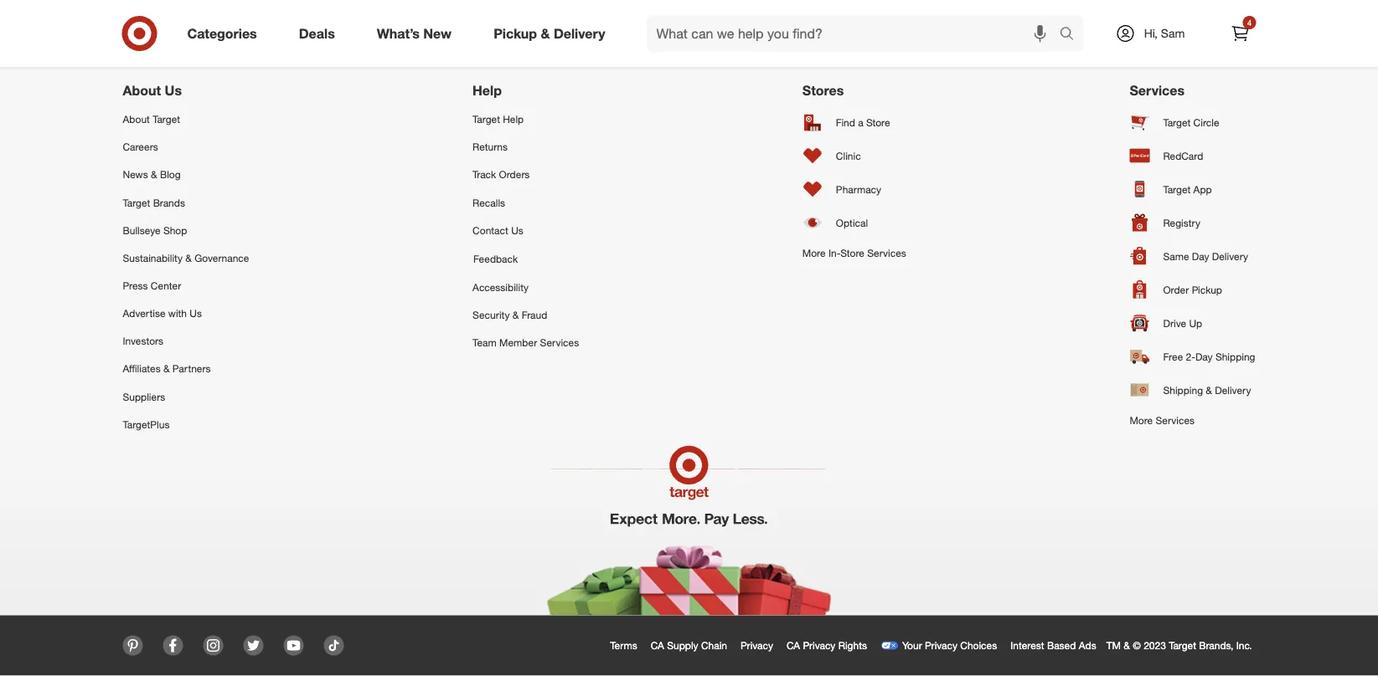 Task type: locate. For each thing, give the bounding box(es) containing it.
target inside target circle link
[[1163, 116, 1191, 129]]

& left © at bottom right
[[1124, 641, 1130, 653]]

1 vertical spatial us
[[511, 224, 523, 237]]

0 horizontal spatial privacy
[[741, 641, 773, 653]]

store right a
[[866, 116, 890, 129]]

based
[[1047, 641, 1076, 653]]

0 horizontal spatial help
[[473, 82, 502, 99]]

order pickup link
[[1130, 273, 1255, 307]]

brands
[[153, 197, 185, 209]]

find a store
[[836, 116, 890, 129]]

target help
[[473, 113, 524, 126]]

more for more in-store services
[[802, 247, 826, 260]]

1 vertical spatial pickup
[[1192, 284, 1222, 296]]

delivery for pickup & delivery
[[554, 25, 605, 42]]

1 about from the top
[[123, 82, 161, 99]]

categories
[[187, 25, 257, 42]]

1 vertical spatial help
[[503, 113, 524, 126]]

& for news
[[151, 169, 157, 182]]

pickup right offer
[[494, 25, 537, 42]]

deals link
[[285, 15, 356, 52]]

services down shipping & delivery link
[[1156, 415, 1195, 428]]

day right the free
[[1195, 351, 1213, 363]]

0 vertical spatial store
[[866, 116, 890, 129]]

ca supply chain link
[[647, 637, 737, 657]]

target for target app
[[1163, 183, 1191, 196]]

& left fraud
[[513, 309, 519, 322]]

more left in-
[[802, 247, 826, 260]]

more down shipping & delivery link
[[1130, 415, 1153, 428]]

ca left supply
[[651, 641, 664, 653]]

1 horizontal spatial shipping
[[1215, 351, 1255, 363]]

us
[[165, 82, 182, 99], [511, 224, 523, 237], [190, 308, 202, 320]]

orders
[[499, 169, 530, 182]]

1 horizontal spatial privacy
[[803, 641, 836, 653]]

feedback
[[473, 253, 518, 266]]

&
[[541, 25, 550, 42], [151, 169, 157, 182], [185, 252, 192, 265], [513, 309, 519, 322], [163, 363, 170, 376], [1206, 384, 1212, 397], [1124, 641, 1130, 653]]

privacy right 'your' at the right of page
[[925, 641, 957, 653]]

1 horizontal spatial more
[[1130, 415, 1153, 428]]

about up careers in the top of the page
[[123, 113, 150, 126]]

delivery for same day delivery
[[1212, 250, 1248, 263]]

2 horizontal spatial us
[[511, 224, 523, 237]]

privacy right chain
[[741, 641, 773, 653]]

& down free 2-day shipping
[[1206, 384, 1212, 397]]

careers
[[123, 141, 158, 154]]

press center link
[[123, 272, 249, 300]]

us for about us
[[165, 82, 182, 99]]

1 horizontal spatial and
[[862, 22, 879, 35]]

services down optical link in the right of the page
[[867, 247, 906, 260]]

delivery
[[554, 25, 605, 42], [1212, 250, 1248, 263], [1215, 384, 1251, 397]]

clinic link
[[802, 139, 906, 173]]

feedback button
[[473, 245, 579, 274]]

recalls link
[[473, 189, 579, 217]]

target down news
[[123, 197, 150, 209]]

us right contact
[[511, 224, 523, 237]]

tm & © 2023 target brands, inc.
[[1106, 641, 1252, 653]]

delivery up 'order pickup'
[[1212, 250, 1248, 263]]

sustainability & governance link
[[123, 245, 249, 272]]

see
[[440, 22, 458, 35]]

day right same
[[1192, 250, 1209, 263]]

2 vertical spatial us
[[190, 308, 202, 320]]

security
[[473, 309, 510, 322]]

0 horizontal spatial pickup
[[494, 25, 537, 42]]

1 horizontal spatial help
[[503, 113, 524, 126]]

pricing,
[[608, 22, 641, 35]]

terms
[[610, 641, 637, 653]]

0 vertical spatial about
[[123, 82, 161, 99]]

in-
[[828, 247, 841, 260]]

ca for ca privacy rights
[[787, 641, 800, 653]]

ca right privacy link
[[787, 641, 800, 653]]

& left blog
[[151, 169, 157, 182]]

3 privacy from the left
[[925, 641, 957, 653]]

0 vertical spatial help
[[473, 82, 502, 99]]

1 vertical spatial day
[[1195, 351, 1213, 363]]

your privacy choices
[[902, 641, 997, 653]]

0 horizontal spatial and
[[698, 22, 715, 35]]

about target link
[[123, 106, 249, 134]]

1 vertical spatial shipping
[[1163, 384, 1203, 397]]

1 vertical spatial more
[[1130, 415, 1153, 428]]

1 vertical spatial delivery
[[1212, 250, 1248, 263]]

pharmacy
[[836, 183, 881, 196]]

affiliates & partners
[[123, 363, 211, 376]]

0 vertical spatial shipping
[[1215, 351, 1255, 363]]

apply.
[[579, 22, 605, 35]]

1 vertical spatial store
[[841, 247, 864, 260]]

target down about us
[[153, 113, 180, 126]]

0 horizontal spatial shipping
[[1163, 384, 1203, 397]]

delivery down free 2-day shipping
[[1215, 384, 1251, 397]]

2 ca from the left
[[787, 641, 800, 653]]

vary
[[788, 22, 807, 35]]

ca for ca supply chain
[[651, 641, 664, 653]]

& for security
[[513, 309, 519, 322]]

store down optical link in the right of the page
[[841, 247, 864, 260]]

pickup & delivery link
[[479, 15, 626, 52]]

about for about target
[[123, 113, 150, 126]]

target inside target app link
[[1163, 183, 1191, 196]]

0 horizontal spatial us
[[165, 82, 182, 99]]

news & blog
[[123, 169, 181, 182]]

accessibility link
[[473, 274, 579, 302]]

2 privacy from the left
[[803, 641, 836, 653]]

0 vertical spatial more
[[802, 247, 826, 260]]

more services
[[1130, 415, 1195, 428]]

0 vertical spatial pickup
[[494, 25, 537, 42]]

search
[[1052, 27, 1092, 43]]

delivery left pricing,
[[554, 25, 605, 42]]

interest based ads
[[1010, 641, 1096, 653]]

2 about from the top
[[123, 113, 150, 126]]

0 horizontal spatial more
[[802, 247, 826, 260]]

& right details.
[[541, 25, 550, 42]]

more for more services
[[1130, 415, 1153, 428]]

offer
[[461, 22, 483, 35]]

order pickup
[[1163, 284, 1222, 296]]

privacy left rights
[[803, 641, 836, 653]]

more
[[802, 247, 826, 260], [1130, 415, 1153, 428]]

us right 'with'
[[190, 308, 202, 320]]

about
[[123, 82, 161, 99], [123, 113, 150, 126]]

governance
[[194, 252, 249, 265]]

target up the returns
[[473, 113, 500, 126]]

& right affiliates on the bottom of the page
[[163, 363, 170, 376]]

target inside the target brands link
[[123, 197, 150, 209]]

& for sustainability
[[185, 252, 192, 265]]

contact us
[[473, 224, 523, 237]]

drive up
[[1163, 317, 1202, 330]]

store for a
[[866, 116, 890, 129]]

and left at
[[862, 22, 879, 35]]

drive
[[1163, 317, 1186, 330]]

delivery for shipping & delivery
[[1215, 384, 1251, 397]]

help up returns link
[[503, 113, 524, 126]]

affiliates
[[123, 363, 161, 376]]

1 horizontal spatial ca
[[787, 641, 800, 653]]

privacy for ca privacy rights
[[803, 641, 836, 653]]

1 horizontal spatial store
[[866, 116, 890, 129]]

about inside about target 'link'
[[123, 113, 150, 126]]

1 ca from the left
[[651, 641, 664, 653]]

about up about target
[[123, 82, 161, 99]]

about for about us
[[123, 82, 161, 99]]

privacy
[[741, 641, 773, 653], [803, 641, 836, 653], [925, 641, 957, 653]]

drive up link
[[1130, 307, 1255, 340]]

0 vertical spatial us
[[165, 82, 182, 99]]

choices
[[960, 641, 997, 653]]

pharmacy link
[[802, 173, 906, 206]]

news & blog link
[[123, 161, 249, 189]]

0 horizontal spatial store
[[841, 247, 864, 260]]

shipping up shipping & delivery
[[1215, 351, 1255, 363]]

target left app
[[1163, 183, 1191, 196]]

day
[[1192, 250, 1209, 263], [1195, 351, 1213, 363]]

*
[[436, 20, 440, 30]]

2 and from the left
[[862, 22, 879, 35]]

returns
[[473, 141, 508, 154]]

ca inside 'link'
[[651, 641, 664, 653]]

4
[[1247, 17, 1252, 28]]

member
[[499, 337, 537, 350]]

help
[[473, 82, 502, 99], [503, 113, 524, 126]]

with
[[168, 308, 187, 320]]

may
[[766, 22, 785, 35]]

at
[[881, 22, 890, 35]]

& down bullseye shop link
[[185, 252, 192, 265]]

target left circle
[[1163, 116, 1191, 129]]

and
[[698, 22, 715, 35], [862, 22, 879, 35]]

2 vertical spatial delivery
[[1215, 384, 1251, 397]]

ca privacy rights
[[787, 641, 867, 653]]

2 horizontal spatial privacy
[[925, 641, 957, 653]]

and left availability
[[698, 22, 715, 35]]

shipping up more services link
[[1163, 384, 1203, 397]]

©
[[1133, 641, 1141, 653]]

help up target help
[[473, 82, 502, 99]]

pickup right order
[[1192, 284, 1222, 296]]

same day delivery link
[[1130, 240, 1255, 273]]

ca supply chain
[[651, 641, 727, 653]]

us up about target 'link'
[[165, 82, 182, 99]]

0 horizontal spatial ca
[[651, 641, 664, 653]]

partners
[[172, 363, 211, 376]]

0 vertical spatial delivery
[[554, 25, 605, 42]]

advertise with us
[[123, 308, 202, 320]]

by
[[810, 22, 820, 35]]

1 vertical spatial about
[[123, 113, 150, 126]]

& for pickup
[[541, 25, 550, 42]]

target inside target help link
[[473, 113, 500, 126]]

advertise with us link
[[123, 300, 249, 328]]



Task type: describe. For each thing, give the bounding box(es) containing it.
advertise
[[123, 308, 165, 320]]

press center
[[123, 280, 181, 293]]

affiliates & partners link
[[123, 356, 249, 384]]

optical
[[836, 217, 868, 229]]

target.com
[[893, 22, 942, 35]]

track orders link
[[473, 161, 579, 189]]

circle
[[1193, 116, 1219, 129]]

contact us link
[[473, 217, 579, 245]]

news
[[123, 169, 148, 182]]

suppliers link
[[123, 384, 249, 411]]

accessibility
[[473, 282, 529, 294]]

us for contact us
[[511, 224, 523, 237]]

target brands
[[123, 197, 185, 209]]

redcard link
[[1130, 139, 1255, 173]]

press
[[123, 280, 148, 293]]

What can we help you find? suggestions appear below search field
[[646, 15, 1063, 52]]

hi, sam
[[1144, 26, 1185, 41]]

returns link
[[473, 134, 579, 161]]

more services link
[[1130, 407, 1255, 435]]

promotions
[[644, 22, 695, 35]]

target circle link
[[1130, 106, 1255, 139]]

1 horizontal spatial pickup
[[1192, 284, 1222, 296]]

what's
[[377, 25, 420, 42]]

privacy for your privacy choices
[[925, 641, 957, 653]]

track
[[473, 169, 496, 182]]

2023
[[1144, 641, 1166, 653]]

& for shipping
[[1206, 384, 1212, 397]]

privacy link
[[737, 637, 783, 657]]

blog
[[160, 169, 181, 182]]

about target
[[123, 113, 180, 126]]

targetplus
[[123, 419, 170, 431]]

target inside about target 'link'
[[153, 113, 180, 126]]

services down fraud
[[540, 337, 579, 350]]

2-
[[1186, 351, 1195, 363]]

target for target brands
[[123, 197, 150, 209]]

shop
[[163, 224, 187, 237]]

security & fraud
[[473, 309, 547, 322]]

shipping inside shipping & delivery link
[[1163, 384, 1203, 397]]

team member services
[[473, 337, 579, 350]]

services up "target circle"
[[1130, 82, 1185, 99]]

center
[[151, 280, 181, 293]]

& for tm
[[1124, 641, 1130, 653]]

1 and from the left
[[698, 22, 715, 35]]

rights
[[838, 641, 867, 653]]

suppliers
[[123, 391, 165, 404]]

target circle
[[1163, 116, 1219, 129]]

location
[[823, 22, 859, 35]]

sustainability & governance
[[123, 252, 249, 265]]

1 privacy from the left
[[741, 641, 773, 653]]

careers link
[[123, 134, 249, 161]]

new
[[423, 25, 452, 42]]

bullseye shop
[[123, 224, 187, 237]]

categories link
[[173, 15, 278, 52]]

4 link
[[1222, 15, 1259, 52]]

find
[[836, 116, 855, 129]]

target right 2023
[[1169, 641, 1196, 653]]

target: expect more. pay less. image
[[454, 439, 924, 617]]

target for target circle
[[1163, 116, 1191, 129]]

hi,
[[1144, 26, 1158, 41]]

target for target help
[[473, 113, 500, 126]]

sustainability
[[123, 252, 183, 265]]

same day delivery
[[1163, 250, 1248, 263]]

& for affiliates
[[163, 363, 170, 376]]

target brands link
[[123, 189, 249, 217]]

security & fraud link
[[473, 302, 579, 330]]

more in-store services
[[802, 247, 906, 260]]

clinic
[[836, 150, 861, 162]]

* see offer details. restrictions apply. pricing, promotions and availability may vary by location and at target.com
[[436, 20, 942, 35]]

target help link
[[473, 106, 579, 134]]

brands,
[[1199, 641, 1233, 653]]

ads
[[1079, 641, 1096, 653]]

contact
[[473, 224, 508, 237]]

1 horizontal spatial us
[[190, 308, 202, 320]]

track orders
[[473, 169, 530, 182]]

registry link
[[1130, 206, 1255, 240]]

target app link
[[1130, 173, 1255, 206]]

0 vertical spatial day
[[1192, 250, 1209, 263]]

what's new
[[377, 25, 452, 42]]

bullseye shop link
[[123, 217, 249, 245]]

what's new link
[[363, 15, 473, 52]]

optical link
[[802, 206, 906, 240]]

ca privacy rights link
[[783, 637, 877, 657]]

store for in-
[[841, 247, 864, 260]]

free 2-day shipping
[[1163, 351, 1255, 363]]

free
[[1163, 351, 1183, 363]]

recalls
[[473, 197, 505, 209]]

find a store link
[[802, 106, 906, 139]]

supply
[[667, 641, 698, 653]]

app
[[1193, 183, 1212, 196]]

up
[[1189, 317, 1202, 330]]

your
[[902, 641, 922, 653]]

targetplus link
[[123, 411, 249, 439]]

shipping inside free 2-day shipping link
[[1215, 351, 1255, 363]]

target app
[[1163, 183, 1212, 196]]

investors
[[123, 336, 163, 348]]

interest
[[1010, 641, 1044, 653]]



Task type: vqa. For each thing, say whether or not it's contained in the screenshot.
CA Supply Chain CA
yes



